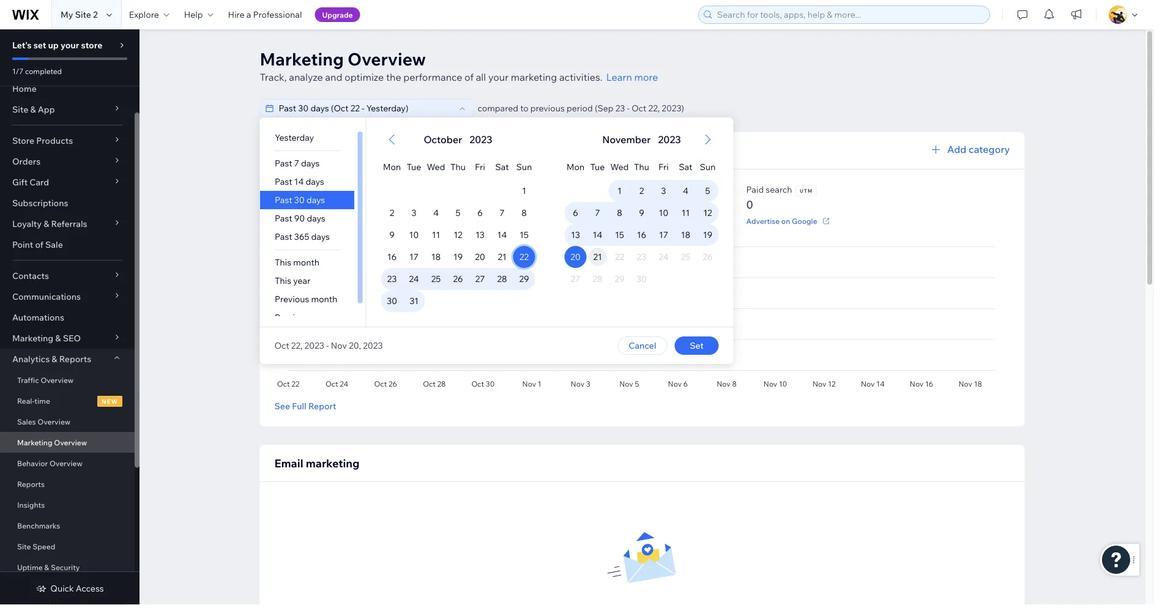 Task type: vqa. For each thing, say whether or not it's contained in the screenshot.


Task type: locate. For each thing, give the bounding box(es) containing it.
2 thu from the left
[[634, 162, 650, 172]]

1 vertical spatial 9
[[389, 230, 395, 240]]

overview inside marketing overview track, analyze and optimize the performance of all your marketing activities. learn more
[[348, 48, 426, 69]]

of inside marketing overview track, analyze and optimize the performance of all your marketing activities. learn more
[[465, 71, 474, 83]]

2 mon tue wed thu from the left
[[567, 162, 650, 172]]

2 sun from the left
[[700, 162, 716, 172]]

0 vertical spatial 23
[[616, 103, 625, 114]]

1 horizontal spatial of
[[465, 71, 474, 83]]

31
[[410, 296, 419, 306]]

mon tue wed thu
[[383, 162, 466, 172], [567, 162, 650, 172]]

1 utm from the left
[[679, 188, 691, 194]]

site inside 'link'
[[17, 542, 31, 551]]

row containing 9
[[381, 224, 535, 246]]

set
[[690, 340, 704, 351]]

past for past 14 days
[[275, 176, 292, 187]]

16
[[637, 230, 647, 240], [387, 252, 397, 262]]

1 previous from the top
[[275, 294, 309, 305]]

14 down campaign at the top of the page
[[593, 230, 603, 240]]

13
[[476, 230, 485, 240], [571, 230, 580, 240]]

1 past from the top
[[275, 158, 292, 169]]

marketing overview track, analyze and optimize the performance of all your marketing activities. learn more
[[260, 48, 658, 83]]

seo for manage site seo
[[318, 216, 334, 226]]

1 horizontal spatial 1
[[618, 185, 622, 196]]

1 vertical spatial month
[[311, 294, 337, 305]]

alert containing october
[[420, 132, 496, 147]]

previous year
[[275, 312, 328, 323]]

0 horizontal spatial create
[[392, 216, 415, 226]]

0 vertical spatial email
[[510, 184, 532, 195]]

social inside '0 create a social post'
[[423, 216, 443, 226]]

traffic
[[333, 144, 361, 157]]

0 horizontal spatial 11
[[432, 230, 440, 240]]

search right organic
[[308, 184, 335, 195]]

1 vertical spatial 22,
[[291, 340, 303, 351]]

1 wed from the left
[[427, 162, 445, 172]]

23 left 24
[[387, 274, 397, 284]]

overview for sales overview
[[38, 417, 70, 426]]

1 horizontal spatial 15
[[615, 230, 624, 240]]

2 search from the left
[[766, 184, 793, 195]]

seo
[[318, 216, 334, 226], [63, 333, 81, 344]]

0 vertical spatial 5
[[706, 185, 710, 196]]

& for analytics
[[52, 354, 57, 365]]

past left 90
[[275, 213, 292, 224]]

1 vertical spatial marketing
[[12, 333, 53, 344]]

0 horizontal spatial 16
[[387, 252, 397, 262]]

social
[[648, 184, 671, 195], [423, 216, 443, 226], [674, 216, 694, 226]]

manage
[[275, 216, 303, 226]]

9 down '0 create a social post'
[[389, 230, 395, 240]]

wed
[[427, 162, 445, 172], [611, 162, 629, 172]]

email marketing up an
[[510, 184, 574, 195]]

days for past 30 days
[[306, 195, 325, 205]]

14 up "28"
[[498, 230, 507, 240]]

overview down 'sales overview' link
[[54, 438, 87, 447]]

days for past 14 days
[[305, 176, 324, 187]]

past down sessions
[[275, 158, 292, 169]]

1 vertical spatial email marketing
[[275, 456, 360, 470]]

gift
[[12, 177, 28, 188]]

1 vertical spatial 19
[[454, 252, 463, 262]]

report
[[308, 401, 336, 412]]

1 8 from the left
[[522, 208, 527, 218]]

to
[[520, 103, 529, 114]]

reports
[[59, 354, 91, 365], [17, 480, 45, 489]]

1 horizontal spatial 0
[[392, 197, 399, 211]]

7 down sessions
[[294, 158, 299, 169]]

sun down to
[[516, 162, 532, 172]]

0 horizontal spatial search
[[308, 184, 335, 195]]

2 horizontal spatial 0
[[747, 197, 754, 211]]

& right uptime
[[44, 563, 49, 572]]

0 down 'paid search'
[[747, 197, 754, 211]]

behavior overview
[[17, 459, 83, 468]]

1 horizontal spatial 30
[[387, 296, 397, 306]]

2 sat from the left
[[679, 162, 693, 172]]

1 mon from the left
[[383, 162, 401, 172]]

22, left 2023)
[[649, 103, 660, 114]]

1 horizontal spatial search
[[766, 184, 793, 195]]

email marketing down report
[[275, 456, 360, 470]]

1 horizontal spatial 13
[[571, 230, 580, 240]]

advertise down 'paid search'
[[747, 216, 780, 226]]

contacts
[[12, 271, 49, 281]]

0 horizontal spatial 0
[[275, 197, 282, 211]]

of left all
[[465, 71, 474, 83]]

1 on from the left
[[664, 216, 673, 226]]

2 mon from the left
[[567, 162, 585, 172]]

email
[[510, 184, 532, 195], [275, 456, 303, 470]]

6 right the email
[[573, 208, 578, 218]]

overview
[[348, 48, 426, 69], [41, 376, 74, 385], [38, 417, 70, 426], [54, 438, 87, 447], [50, 459, 83, 468]]

20 inside cell
[[571, 252, 581, 262]]

social inside advertise on social media "link"
[[674, 216, 694, 226]]

wed down november
[[611, 162, 629, 172]]

2 on from the left
[[782, 216, 791, 226]]

0 vertical spatial your
[[61, 40, 79, 51]]

tue for 3
[[407, 162, 421, 172]]

0 horizontal spatial 8
[[522, 208, 527, 218]]

0 horizontal spatial mon tue wed thu
[[383, 162, 466, 172]]

days for past 90 days
[[307, 213, 325, 224]]

0 vertical spatial site
[[75, 9, 91, 20]]

days down manage site seo link
[[311, 231, 330, 242]]

2 right 'my'
[[93, 9, 98, 20]]

0 horizontal spatial 22,
[[291, 340, 303, 351]]

grid containing november
[[550, 118, 734, 327]]

7
[[294, 158, 299, 169], [500, 208, 505, 218], [595, 208, 600, 218]]

4 left the post
[[433, 208, 439, 218]]

0 vertical spatial reports
[[59, 354, 91, 365]]

site inside dropdown button
[[12, 104, 28, 115]]

marketing for marketing & seo
[[12, 333, 53, 344]]

1 sun from the left
[[516, 162, 532, 172]]

2 wed from the left
[[611, 162, 629, 172]]

1 horizontal spatial 18
[[681, 230, 691, 240]]

previous for previous year
[[275, 312, 309, 323]]

0 horizontal spatial 13
[[476, 230, 485, 240]]

10 down paid social
[[659, 208, 669, 218]]

month up this year
[[293, 257, 319, 268]]

on for paid search
[[782, 216, 791, 226]]

mon up campaign at the top of the page
[[567, 162, 585, 172]]

2 previous from the top
[[275, 312, 309, 323]]

2 advertise from the left
[[747, 216, 780, 226]]

1 vertical spatial this
[[275, 275, 291, 286]]

& up the analytics & reports at the bottom left of page
[[55, 333, 61, 344]]

search up advertise on google at the right top
[[766, 184, 793, 195]]

10 down create a social post link
[[409, 230, 419, 240]]

2 left the post
[[390, 208, 394, 218]]

this down this month
[[275, 275, 291, 286]]

21 left 22
[[498, 252, 507, 262]]

2 horizontal spatial 14
[[593, 230, 603, 240]]

year up previous month
[[293, 275, 310, 286]]

0 horizontal spatial of
[[35, 239, 43, 250]]

oct down previous year
[[275, 340, 289, 351]]

past for past 90 days
[[275, 213, 292, 224]]

6 right the post
[[478, 208, 483, 218]]

activities.
[[560, 71, 603, 83]]

2 vertical spatial marketing
[[306, 456, 360, 470]]

category right traffic
[[363, 144, 406, 157]]

advertise inside "link"
[[629, 216, 662, 226]]

site right 'my'
[[75, 9, 91, 20]]

1 paid from the left
[[629, 184, 646, 195]]

insights
[[17, 500, 45, 510]]

a
[[247, 9, 251, 20], [417, 216, 421, 226]]

2 0 from the left
[[392, 197, 399, 211]]

0 horizontal spatial your
[[61, 40, 79, 51]]

seo inside popup button
[[63, 333, 81, 344]]

overview up the
[[348, 48, 426, 69]]

paid social
[[629, 184, 671, 195]]

1 horizontal spatial fri
[[659, 162, 669, 172]]

1 alert from the left
[[420, 132, 496, 147]]

2 vertical spatial 2
[[390, 208, 394, 218]]

days right 90
[[307, 213, 325, 224]]

& for uptime
[[44, 563, 49, 572]]

0 vertical spatial previous
[[275, 294, 309, 305]]

0 horizontal spatial 19
[[454, 252, 463, 262]]

point
[[12, 239, 33, 250]]

row containing 16
[[381, 246, 535, 268]]

1 horizontal spatial on
[[782, 216, 791, 226]]

subscriptions
[[12, 198, 68, 208]]

2 alert from the left
[[599, 132, 685, 147]]

16 down advertise on social media
[[637, 230, 647, 240]]

& for marketing
[[55, 333, 61, 344]]

sun for 8
[[516, 162, 532, 172]]

2 utm from the left
[[800, 188, 813, 194]]

thu down october
[[451, 162, 466, 172]]

tue up '0 create a social post'
[[407, 162, 421, 172]]

5 past from the top
[[275, 231, 292, 242]]

1 up create an email campaign
[[522, 185, 526, 196]]

seo right site
[[318, 216, 334, 226]]

of inside sidebar 'element'
[[35, 239, 43, 250]]

1/7
[[12, 66, 23, 76]]

22, down previous year
[[291, 340, 303, 351]]

traffic overview link
[[0, 370, 135, 391]]

20 down campaign at the top of the page
[[571, 252, 581, 262]]

oct down learn more link
[[632, 103, 647, 114]]

post
[[444, 216, 460, 226]]

marketing overview link
[[0, 432, 135, 453]]

advertise on google
[[747, 216, 818, 226]]

1 horizontal spatial -
[[627, 103, 630, 114]]

1 advertise from the left
[[629, 216, 662, 226]]

past for past 365 days
[[275, 231, 292, 242]]

1 horizontal spatial reports
[[59, 354, 91, 365]]

1 grid from the left
[[366, 118, 550, 327]]

1 row group from the left
[[366, 180, 550, 327]]

0 horizontal spatial 15
[[520, 230, 529, 240]]

0 horizontal spatial 6
[[478, 208, 483, 218]]

20,
[[349, 340, 361, 351]]

overview down the analytics & reports at the bottom left of page
[[41, 376, 74, 385]]

overview down marketing overview link
[[50, 459, 83, 468]]

email down the see
[[275, 456, 303, 470]]

gift card
[[12, 177, 49, 188]]

1 horizontal spatial your
[[488, 71, 509, 83]]

365
[[294, 231, 309, 242]]

1 horizontal spatial advertise
[[747, 216, 780, 226]]

8 left an
[[522, 208, 527, 218]]

thu up paid social
[[634, 162, 650, 172]]

utm up google
[[800, 188, 813, 194]]

marketing inside marketing overview track, analyze and optimize the performance of all your marketing activities. learn more
[[511, 71, 557, 83]]

communications
[[12, 291, 81, 302]]

None field
[[275, 100, 455, 117]]

your right up at the top left
[[61, 40, 79, 51]]

benchmarks link
[[0, 515, 135, 536]]

year for previous year
[[311, 312, 328, 323]]

2 this from the top
[[275, 275, 291, 286]]

23 right (sep
[[616, 103, 625, 114]]

a right hire
[[247, 9, 251, 20]]

list box
[[260, 129, 366, 327]]

previous month
[[275, 294, 337, 305]]

an
[[535, 216, 543, 226]]

fri for 10
[[659, 162, 669, 172]]

12
[[704, 208, 712, 218], [454, 230, 463, 240]]

- left nov
[[326, 340, 329, 351]]

0 horizontal spatial reports
[[17, 480, 45, 489]]

19
[[703, 230, 713, 240], [454, 252, 463, 262]]

grid
[[366, 118, 550, 327], [550, 118, 734, 327]]

18 up 25
[[432, 252, 441, 262]]

0 vertical spatial 22,
[[649, 103, 660, 114]]

0 horizontal spatial email
[[275, 456, 303, 470]]

19 down media at top
[[703, 230, 713, 240]]

this
[[275, 257, 291, 268], [275, 275, 291, 286]]

site for site & app
[[12, 104, 28, 115]]

1
[[522, 185, 526, 196], [618, 185, 622, 196]]

marketing for marketing overview track, analyze and optimize the performance of all your marketing activities. learn more
[[260, 48, 344, 69]]

0 vertical spatial month
[[293, 257, 319, 268]]

2 8 from the left
[[617, 208, 622, 218]]

overview for behavior overview
[[50, 459, 83, 468]]

1 create from the left
[[392, 216, 415, 226]]

18
[[681, 230, 691, 240], [432, 252, 441, 262]]

1 horizontal spatial utm
[[800, 188, 813, 194]]

marketing up the email
[[533, 184, 574, 195]]

18 down advertise on social media "link"
[[681, 230, 691, 240]]

1 tue from the left
[[407, 162, 421, 172]]

tue down november
[[591, 162, 605, 172]]

list box containing yesterday
[[260, 129, 366, 327]]

1 thu from the left
[[451, 162, 466, 172]]

grid containing october
[[366, 118, 550, 327]]

1 vertical spatial 12
[[454, 230, 463, 240]]

0 horizontal spatial 23
[[387, 274, 397, 284]]

0 vertical spatial 17
[[659, 230, 668, 240]]

4 past from the top
[[275, 213, 292, 224]]

let's set up your store
[[12, 40, 102, 51]]

0 vertical spatial oct
[[632, 103, 647, 114]]

site & app
[[12, 104, 55, 115]]

row group
[[366, 180, 550, 327], [550, 180, 734, 327]]

22
[[520, 252, 529, 262]]

create left the post
[[392, 216, 415, 226]]

marketing down report
[[306, 456, 360, 470]]

marketing inside popup button
[[12, 333, 53, 344]]

row containing 30
[[381, 290, 535, 312]]

paid up advertise on google at the right top
[[747, 184, 764, 195]]

13 up 27
[[476, 230, 485, 240]]

1 horizontal spatial 19
[[703, 230, 713, 240]]

products
[[36, 135, 73, 146]]

1 fri from the left
[[475, 162, 485, 172]]

1 horizontal spatial 14
[[498, 230, 507, 240]]

search for paid search
[[766, 184, 793, 195]]

3 past from the top
[[275, 195, 292, 205]]

on inside advertise on google link
[[782, 216, 791, 226]]

1 vertical spatial reports
[[17, 480, 45, 489]]

2 20 from the left
[[571, 252, 581, 262]]

1 horizontal spatial wed
[[611, 162, 629, 172]]

30 down the past 14 days
[[294, 195, 304, 205]]

advertise
[[629, 216, 662, 226], [747, 216, 780, 226]]

behavior
[[17, 459, 48, 468]]

on inside advertise on social media "link"
[[664, 216, 673, 226]]

sales overview
[[17, 417, 70, 426]]

1 vertical spatial 30
[[387, 296, 397, 306]]

marketing up to
[[511, 71, 557, 83]]

20
[[475, 252, 485, 262], [571, 252, 581, 262]]

my
[[61, 9, 73, 20]]

card
[[30, 177, 49, 188]]

0 horizontal spatial 1
[[522, 185, 526, 196]]

& left app
[[30, 104, 36, 115]]

orders
[[12, 156, 41, 167]]

19 up the 26
[[454, 252, 463, 262]]

category right add
[[969, 143, 1010, 156]]

all
[[476, 71, 486, 83]]

2 tue from the left
[[591, 162, 605, 172]]

1 vertical spatial -
[[326, 340, 329, 351]]

1 horizontal spatial 23
[[616, 103, 625, 114]]

16 down create a social post link
[[387, 252, 397, 262]]

2 grid from the left
[[550, 118, 734, 327]]

3 0 from the left
[[747, 197, 754, 211]]

21
[[498, 252, 507, 262], [593, 252, 602, 262]]

alert down 2023)
[[599, 132, 685, 147]]

2 paid from the left
[[747, 184, 764, 195]]

on down paid social
[[664, 216, 673, 226]]

mon tue wed thu down november
[[567, 162, 650, 172]]

email marketing
[[510, 184, 574, 195], [275, 456, 360, 470]]

month up previous year
[[311, 294, 337, 305]]

on for paid social
[[664, 216, 673, 226]]

past 7 days
[[275, 158, 319, 169]]

month for this month
[[293, 257, 319, 268]]

1 0 from the left
[[275, 197, 282, 211]]

9 down paid social
[[639, 208, 645, 218]]

campaign
[[565, 216, 599, 226]]

real-time
[[17, 396, 50, 406]]

row
[[381, 151, 535, 180], [565, 151, 719, 180], [565, 180, 719, 202], [381, 202, 535, 224], [565, 202, 719, 224], [381, 224, 535, 246], [565, 224, 719, 246], [381, 246, 535, 268], [565, 246, 719, 268], [381, 268, 535, 290], [565, 268, 719, 290], [381, 290, 535, 312]]

upgrade
[[322, 10, 353, 19]]

2 fri from the left
[[659, 162, 669, 172]]

on left google
[[782, 216, 791, 226]]

marketing up analytics at the bottom of page
[[12, 333, 53, 344]]

advertise on social media
[[629, 216, 717, 226]]

hire a professional link
[[221, 0, 309, 29]]

1 vertical spatial marketing
[[533, 184, 574, 195]]

sale
[[45, 239, 63, 250]]

search inside organic search 0
[[308, 184, 335, 195]]

1 mon tue wed thu from the left
[[383, 162, 466, 172]]

0 horizontal spatial wed
[[427, 162, 445, 172]]

- right (sep
[[627, 103, 630, 114]]

1 this from the top
[[275, 257, 291, 268]]

create
[[392, 216, 415, 226], [510, 216, 533, 226]]

sun up media at top
[[700, 162, 716, 172]]

0 vertical spatial a
[[247, 9, 251, 20]]

14 up past 30 days
[[294, 176, 304, 187]]

a left the post
[[417, 216, 421, 226]]

23 inside row group
[[387, 274, 397, 284]]

0 horizontal spatial social
[[423, 216, 443, 226]]

mon tue wed thu down october
[[383, 162, 466, 172]]

this up this year
[[275, 257, 291, 268]]

0 vertical spatial 3
[[661, 185, 666, 196]]

0 horizontal spatial a
[[247, 9, 251, 20]]

utm up advertise on social media "link"
[[679, 188, 691, 194]]

set
[[33, 40, 46, 51]]

2 vertical spatial site
[[17, 542, 31, 551]]

automations
[[12, 312, 64, 323]]

0 vertical spatial 12
[[704, 208, 712, 218]]

communications button
[[0, 287, 135, 307]]

fri
[[475, 162, 485, 172], [659, 162, 669, 172]]

overview for marketing overview
[[54, 438, 87, 447]]

add category button
[[929, 142, 1010, 157]]

days up manage site seo link
[[306, 195, 325, 205]]

Search for tools, apps, help & more... field
[[714, 6, 986, 23]]

1 vertical spatial 17
[[410, 252, 419, 262]]

0 vertical spatial of
[[465, 71, 474, 83]]

gift card button
[[0, 172, 135, 193]]

hire a professional
[[228, 9, 302, 20]]

1 search from the left
[[308, 184, 335, 195]]

7 left an
[[500, 208, 505, 218]]

1 horizontal spatial sun
[[700, 162, 716, 172]]

advertise down paid social
[[629, 216, 662, 226]]

hire
[[228, 9, 245, 20]]

1 horizontal spatial mon
[[567, 162, 585, 172]]

10
[[659, 208, 669, 218], [409, 230, 419, 240]]

7 right the email
[[595, 208, 600, 218]]

0 horizontal spatial 14
[[294, 176, 304, 187]]

reports up insights on the left of page
[[17, 480, 45, 489]]

site down home
[[12, 104, 28, 115]]

set button
[[675, 337, 719, 355]]

days up past 30 days
[[305, 176, 324, 187]]

0 vertical spatial 11
[[682, 208, 690, 218]]

0 horizontal spatial paid
[[629, 184, 646, 195]]

4 up advertise on social media "link"
[[683, 185, 689, 196]]

marketing inside marketing overview track, analyze and optimize the performance of all your marketing activities. learn more
[[260, 48, 344, 69]]

1 horizontal spatial create
[[510, 216, 533, 226]]

17 up 24
[[410, 252, 419, 262]]

1 vertical spatial email
[[275, 456, 303, 470]]

time
[[34, 396, 50, 406]]

& right loyalty
[[44, 219, 49, 229]]

on
[[664, 216, 673, 226], [782, 216, 791, 226]]

2 row group from the left
[[550, 180, 734, 327]]

help button
[[177, 0, 221, 29]]

alert containing november
[[599, 132, 685, 147]]

0 horizontal spatial year
[[293, 275, 310, 286]]

reports down marketing & seo popup button
[[59, 354, 91, 365]]

mon for 6
[[567, 162, 585, 172]]

0 inside '0 create a social post'
[[392, 197, 399, 211]]

0 horizontal spatial 20
[[475, 252, 485, 262]]

0 horizontal spatial fri
[[475, 162, 485, 172]]

0 vertical spatial 19
[[703, 230, 713, 240]]

marketing & seo
[[12, 333, 81, 344]]

previous for previous month
[[275, 294, 309, 305]]

0 horizontal spatial advertise
[[629, 216, 662, 226]]

&
[[30, 104, 36, 115], [44, 219, 49, 229], [55, 333, 61, 344], [52, 354, 57, 365], [44, 563, 49, 572]]

monday, november 20, 2023 cell
[[565, 246, 587, 268]]

1 sat from the left
[[496, 162, 509, 172]]

marketing up analyze
[[260, 48, 344, 69]]

learn more link
[[607, 70, 658, 84]]

1 horizontal spatial 21
[[593, 252, 602, 262]]

2 create from the left
[[510, 216, 533, 226]]

1 vertical spatial 16
[[387, 252, 397, 262]]

2 past from the top
[[275, 176, 292, 187]]

0 vertical spatial 30
[[294, 195, 304, 205]]

site for site speed
[[17, 542, 31, 551]]

1 vertical spatial a
[[417, 216, 421, 226]]

0 inside organic search 0
[[275, 197, 282, 211]]

thu
[[451, 162, 466, 172], [634, 162, 650, 172]]

2
[[93, 9, 98, 20], [640, 185, 644, 196], [390, 208, 394, 218]]

1 horizontal spatial tue
[[591, 162, 605, 172]]

1 vertical spatial 18
[[432, 252, 441, 262]]

1 horizontal spatial mon tue wed thu
[[567, 162, 650, 172]]

1 horizontal spatial a
[[417, 216, 421, 226]]

1 horizontal spatial sat
[[679, 162, 693, 172]]

access
[[76, 583, 104, 594]]

alert
[[420, 132, 496, 147], [599, 132, 685, 147]]



Task type: describe. For each thing, give the bounding box(es) containing it.
2 1 from the left
[[618, 185, 622, 196]]

2 21 from the left
[[593, 252, 602, 262]]

past 365 days
[[275, 231, 330, 242]]

1 20 from the left
[[475, 252, 485, 262]]

cancel button
[[618, 337, 668, 355]]

and
[[325, 71, 343, 83]]

learn
[[607, 71, 632, 83]]

this month
[[275, 257, 319, 268]]

26
[[453, 274, 463, 284]]

marketing overview
[[17, 438, 87, 447]]

thu for 5
[[451, 162, 466, 172]]

performance
[[404, 71, 463, 83]]

0 horizontal spatial 12
[[454, 230, 463, 240]]

1 horizontal spatial 2
[[390, 208, 394, 218]]

previous
[[531, 103, 565, 114]]

1 15 from the left
[[520, 230, 529, 240]]

0 for 0
[[747, 197, 754, 211]]

seo for marketing & seo
[[63, 333, 81, 344]]

a inside '0 create a social post'
[[417, 216, 421, 226]]

25
[[431, 274, 441, 284]]

track,
[[260, 71, 287, 83]]

wed for 8
[[611, 162, 629, 172]]

mon for 2
[[383, 162, 401, 172]]

row containing 6
[[565, 202, 719, 224]]

traffic
[[17, 376, 39, 385]]

orders button
[[0, 151, 135, 172]]

uptime
[[17, 563, 43, 572]]

create an email campaign link
[[510, 215, 614, 227]]

this for this year
[[275, 275, 291, 286]]

1 6 from the left
[[478, 208, 483, 218]]

& for loyalty
[[44, 219, 49, 229]]

referrals
[[51, 219, 87, 229]]

& for site
[[30, 104, 36, 115]]

wed for 4
[[427, 162, 445, 172]]

manage site seo
[[275, 216, 334, 226]]

sidebar element
[[0, 29, 140, 605]]

year for this year
[[293, 275, 310, 286]]

advertise for social
[[629, 216, 662, 226]]

thu for 9
[[634, 162, 650, 172]]

24
[[409, 274, 419, 284]]

full
[[292, 401, 307, 412]]

sunday, october 22, 2023 cell
[[513, 246, 535, 268]]

(sep
[[595, 103, 614, 114]]

search for organic search 0
[[308, 184, 335, 195]]

add category
[[948, 143, 1010, 156]]

see full report button
[[275, 401, 336, 412]]

security
[[51, 563, 80, 572]]

1 horizontal spatial 4
[[683, 185, 689, 196]]

reports link
[[0, 474, 135, 495]]

subscriptions link
[[0, 193, 135, 214]]

october
[[424, 133, 462, 146]]

loyalty & referrals
[[12, 219, 87, 229]]

insights link
[[0, 495, 135, 515]]

1 horizontal spatial 10
[[659, 208, 669, 218]]

store products
[[12, 135, 73, 146]]

category inside button
[[969, 143, 1010, 156]]

let's
[[12, 40, 32, 51]]

uptime & security link
[[0, 557, 135, 578]]

sat for 11
[[679, 162, 693, 172]]

1 horizontal spatial 7
[[500, 208, 505, 218]]

past for past 30 days
[[275, 195, 292, 205]]

your inside sidebar 'element'
[[61, 40, 79, 51]]

1 vertical spatial 11
[[432, 230, 440, 240]]

reports inside dropdown button
[[59, 354, 91, 365]]

site speed
[[17, 542, 55, 551]]

point of sale
[[12, 239, 63, 250]]

store
[[81, 40, 102, 51]]

this for this month
[[275, 257, 291, 268]]

row containing 2
[[381, 202, 535, 224]]

point of sale link
[[0, 234, 135, 255]]

site
[[304, 216, 317, 226]]

1 horizontal spatial social
[[648, 184, 671, 195]]

row containing 23
[[381, 268, 535, 290]]

row containing 13
[[565, 224, 719, 246]]

google
[[792, 216, 818, 226]]

overview for marketing overview track, analyze and optimize the performance of all your marketing activities. learn more
[[348, 48, 426, 69]]

utm for paid social
[[679, 188, 691, 194]]

0 horizontal spatial 30
[[294, 195, 304, 205]]

1 horizontal spatial 16
[[637, 230, 647, 240]]

0 horizontal spatial oct
[[275, 340, 289, 351]]

0 horizontal spatial -
[[326, 340, 329, 351]]

1 vertical spatial 4
[[433, 208, 439, 218]]

1 vertical spatial 5
[[456, 208, 461, 218]]

1 horizontal spatial 12
[[704, 208, 712, 218]]

analytics & reports button
[[0, 349, 135, 370]]

home
[[12, 83, 37, 94]]

1 horizontal spatial 22,
[[649, 103, 660, 114]]

marketing & seo button
[[0, 328, 135, 349]]

2 6 from the left
[[573, 208, 578, 218]]

2 13 from the left
[[571, 230, 580, 240]]

organic
[[275, 184, 307, 195]]

1 1 from the left
[[522, 185, 526, 196]]

paid for paid search
[[747, 184, 764, 195]]

period
[[567, 103, 593, 114]]

utm for paid search
[[800, 188, 813, 194]]

overview for traffic overview
[[41, 376, 74, 385]]

yesterday
[[275, 132, 314, 143]]

advertise for search
[[747, 216, 780, 226]]

behavior overview link
[[0, 453, 135, 474]]

compared to previous period (sep 23 - oct 22, 2023)
[[478, 103, 685, 114]]

media
[[696, 216, 717, 226]]

days for past 365 days
[[311, 231, 330, 242]]

create inside '0 create a social post'
[[392, 216, 415, 226]]

28
[[497, 274, 507, 284]]

your inside marketing overview track, analyze and optimize the performance of all your marketing activities. learn more
[[488, 71, 509, 83]]

2023 down compared
[[470, 133, 493, 146]]

row containing 1
[[565, 180, 719, 202]]

sales overview link
[[0, 411, 135, 432]]

past for past 7 days
[[275, 158, 292, 169]]

90
[[294, 213, 305, 224]]

explore
[[129, 9, 159, 20]]

cancel
[[629, 340, 657, 351]]

0 horizontal spatial email marketing
[[275, 456, 360, 470]]

add
[[948, 143, 967, 156]]

0 vertical spatial -
[[627, 103, 630, 114]]

0 vertical spatial 18
[[681, 230, 691, 240]]

0 horizontal spatial 7
[[294, 158, 299, 169]]

tue for 7
[[591, 162, 605, 172]]

0 vertical spatial email marketing
[[510, 184, 574, 195]]

optimize
[[345, 71, 384, 83]]

email
[[545, 216, 563, 226]]

1 horizontal spatial oct
[[632, 103, 647, 114]]

2 15 from the left
[[615, 230, 624, 240]]

the
[[386, 71, 401, 83]]

marketing for marketing overview
[[17, 438, 52, 447]]

2 horizontal spatial 7
[[595, 208, 600, 218]]

2023 right "20,"
[[363, 340, 383, 351]]

sessions
[[275, 144, 317, 157]]

compared
[[478, 103, 519, 114]]

sat for 7
[[496, 162, 509, 172]]

29
[[519, 274, 529, 284]]

0 vertical spatial 2
[[93, 9, 98, 20]]

analytics & reports
[[12, 354, 91, 365]]

0 horizontal spatial 10
[[409, 230, 419, 240]]

sessions by traffic category
[[275, 144, 406, 157]]

row group for grid containing october
[[366, 180, 550, 327]]

1 21 from the left
[[498, 252, 507, 262]]

1 13 from the left
[[476, 230, 485, 240]]

new
[[102, 397, 118, 405]]

1/7 completed
[[12, 66, 62, 76]]

upgrade button
[[315, 7, 360, 22]]

fri for 6
[[475, 162, 485, 172]]

1 horizontal spatial 9
[[639, 208, 645, 218]]

row containing 20
[[565, 246, 719, 268]]

30 inside grid
[[387, 296, 397, 306]]

oct 22, 2023 - nov 20, 2023
[[275, 340, 383, 351]]

speed
[[33, 542, 55, 551]]

days for past 7 days
[[301, 158, 319, 169]]

2023 down 2023)
[[658, 133, 681, 146]]

benchmarks
[[17, 521, 60, 530]]

27
[[475, 274, 485, 284]]

help
[[184, 9, 203, 20]]

nov
[[331, 340, 347, 351]]

mon tue wed thu for 7
[[567, 162, 650, 172]]

real-
[[17, 396, 34, 406]]

sun for 12
[[700, 162, 716, 172]]

mon tue wed thu for 3
[[383, 162, 466, 172]]

0 for 0 create a social post
[[392, 197, 399, 211]]

sales
[[17, 417, 36, 426]]

0 horizontal spatial 3
[[412, 208, 417, 218]]

1 vertical spatial 2
[[640, 185, 644, 196]]

1 horizontal spatial 5
[[706, 185, 710, 196]]

past 14 days
[[275, 176, 324, 187]]

2023 left nov
[[305, 340, 324, 351]]

0 horizontal spatial category
[[363, 144, 406, 157]]

home link
[[0, 78, 135, 99]]

quick
[[50, 583, 74, 594]]

0 horizontal spatial 9
[[389, 230, 395, 240]]

row group for grid containing november
[[550, 180, 734, 327]]

month for previous month
[[311, 294, 337, 305]]

site & app button
[[0, 99, 135, 120]]

paid for paid social
[[629, 184, 646, 195]]

paid search
[[747, 184, 793, 195]]



